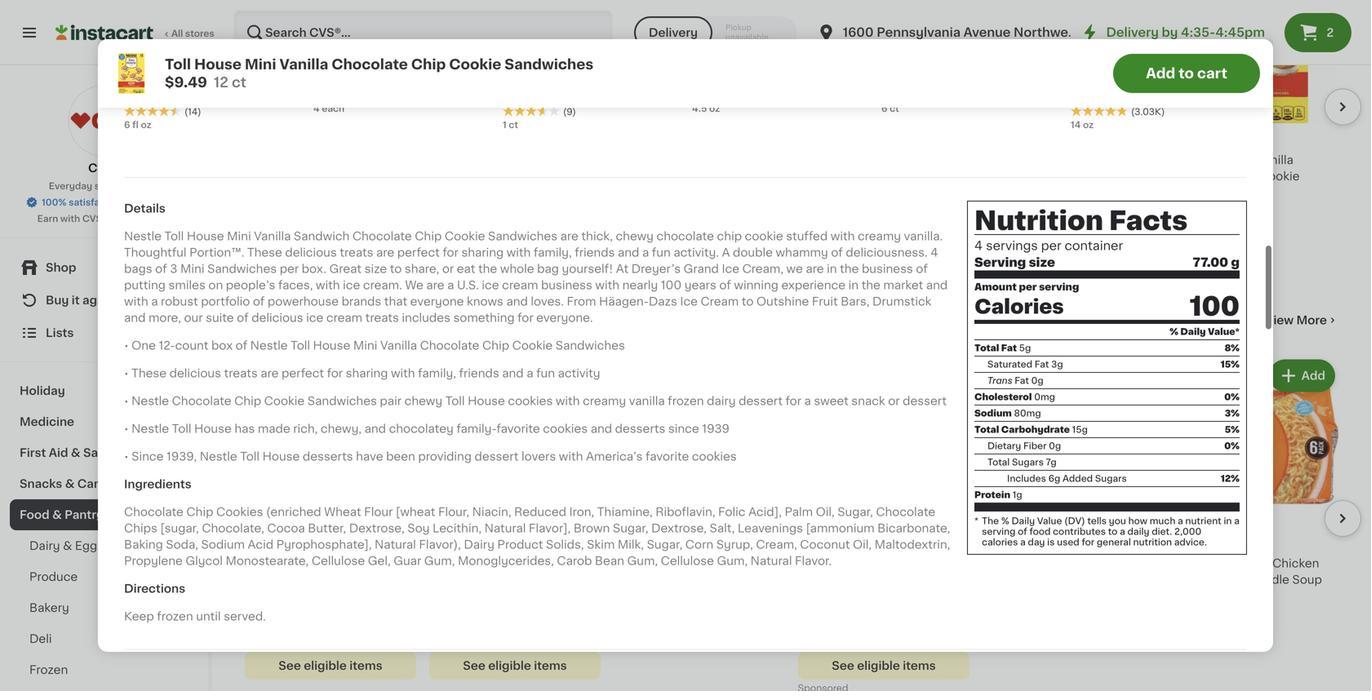 Task type: vqa. For each thing, say whether or not it's contained in the screenshot.
[sugar,
yes



Task type: describe. For each thing, give the bounding box(es) containing it.
frozen inside digiorno small pepperoni traditional crust frozen pizza
[[1080, 170, 1119, 182]]

6 down the
[[992, 536, 1004, 553]]

1 horizontal spatial the
[[840, 258, 859, 269]]

house up • these delicious treats are perfect for sharing with family, friends and a fun activity
[[313, 335, 351, 346]]

vanilla inside nestle toll house mini vanilla sandwich chocolate chip cookie sandwiches are thick, chewy chocolate chip cookie stuffed with creamy vanilla. thoughtful portion™. these delicious treats are perfect for sharing with family, friends and a fun activity. a double whammy of deliciousness. 4 bags of 3 mini sandwiches per box. great size to share, or eat the whole bag yourself!  at dreyer's grand ice cream, we are in the business of putting smiles on people's faces, with ice cream. we are a u.s. ice cream business with nearly 100 years of winning experience in the market and with a robust portfolio of powerhouse brands that everyone knows and loves. from häagen-dazs ice cream to outshine fruit bars, drumstick and more, our suite of delicious ice cream treats includes something for everyone.
[[254, 225, 291, 237]]

loves.
[[531, 290, 564, 302]]

& left eggs
[[63, 541, 72, 552]]

toll house mini vanilla chocolate chip cookie sandwiches
[[1168, 154, 1300, 198]]

chocolate inside "6 spend $20, save $5 oreo double stuf chocolate sandwich cookies"
[[1174, 67, 1234, 79]]

sandwiches inside 7 oreo frozen dairy dessert sandwiches
[[314, 67, 383, 79]]

great
[[330, 258, 362, 269]]

toll up 1939,
[[172, 418, 191, 429]]

tells
[[1088, 511, 1107, 520]]

amount
[[975, 277, 1017, 286]]

a left sweet
[[805, 390, 812, 401]]

3 inside product group
[[1177, 536, 1188, 553]]

total for dietary fiber 0g
[[975, 420, 1000, 429]]

• for • these delicious treats are perfect for sharing with family, friends and a fun activity
[[124, 362, 129, 374]]

snacks & candy
[[20, 479, 116, 490]]

4 inside nestle toll house mini vanilla sandwich chocolate chip cookie sandwiches are thick, chewy chocolate chip cookie stuffed with creamy vanilla. thoughtful portion™. these delicious treats are perfect for sharing with family, friends and a fun activity. a double whammy of deliciousness. 4 bags of 3 mini sandwiches per box. great size to share, or eat the whole bag yourself!  at dreyer's grand ice cream, we are in the business of putting smiles on people's faces, with ice cream. we are a u.s. ice cream business with nearly 100 years of winning experience in the market and with a robust portfolio of powerhouse brands that everyone knows and loves. from häagen-dazs ice cream to outshine fruit bars, drumstick and more, our suite of delicious ice cream treats includes something for everyone.
[[931, 241, 939, 253]]

for left sweet
[[786, 390, 802, 401]]

6g
[[1049, 469, 1061, 478]]

with down box.
[[316, 274, 340, 286]]

jelly
[[378, 170, 405, 182]]

sandwich inside "6 spend $20, save $5 oreo double stuf chocolate sandwich cookies"
[[1071, 84, 1127, 95]]

chip inside nestle toll house mini vanilla sandwich chocolate chip cookie sandwiches are thick, chewy chocolate chip cookie stuffed with creamy vanilla. thoughtful portion™. these delicious treats are perfect for sharing with family, friends and a fun activity. a double whammy of deliciousness. 4 bags of 3 mini sandwiches per box. great size to share, or eat the whole bag yourself!  at dreyer's grand ice cream, we are in the business of putting smiles on people's faces, with ice cream. we are a u.s. ice cream business with nearly 100 years of winning experience in the market and with a robust portfolio of powerhouse brands that everyone knows and loves. from häagen-dazs ice cream to outshine fruit bars, drumstick and more, our suite of delicious ice cream treats includes something for everyone.
[[415, 225, 442, 237]]

and up the one
[[124, 307, 146, 318]]

6 for 6 spend $20, save $5 oreo double stuf chocolate sandwich cookies
[[1081, 29, 1092, 47]]

container
[[1065, 234, 1124, 246]]

with down putting
[[124, 290, 148, 302]]

delivery for delivery by 4:35-4:45pm
[[1107, 27, 1159, 38]]

vanilla inside toll house mini vanilla chocolate chip cookie sandwiches
[[1257, 154, 1294, 166]]

0 horizontal spatial natural
[[375, 534, 416, 545]]

thick,
[[582, 225, 613, 237]]

with up pair
[[391, 362, 415, 374]]

with down at
[[596, 274, 620, 286]]

0 vertical spatial treats
[[340, 241, 374, 253]]

0 horizontal spatial ice
[[306, 307, 324, 318]]

creamy inside nestle toll house mini vanilla sandwich chocolate chip cookie sandwiches are thick, chewy chocolate chip cookie stuffed with creamy vanilla. thoughtful portion™. these delicious treats are perfect for sharing with family, friends and a fun activity. a double whammy of deliciousness. 4 bags of 3 mini sandwiches per box. great size to share, or eat the whole bag yourself!  at dreyer's grand ice cream, we are in the business of putting smiles on people's faces, with ice cream. we are a u.s. ice cream business with nearly 100 years of winning experience in the market and with a robust portfolio of powerhouse brands that everyone knows and loves. from häagen-dazs ice cream to outshine fruit bars, drumstick and more, our suite of delicious ice cream treats includes something for everyone.
[[858, 225, 902, 237]]

with right earn
[[60, 214, 80, 223]]

corn
[[686, 534, 714, 545]]

1 vertical spatial cookies
[[543, 418, 588, 429]]

chocolate up chips
[[124, 501, 184, 513]]

cookie down everyone.
[[512, 335, 553, 346]]

1600 pennsylvania avenue northwest
[[843, 27, 1081, 38]]

5 $ from the left
[[986, 537, 992, 546]]

oz right fl
[[141, 115, 152, 124]]

3 up 4.5 oz at the right of the page
[[702, 29, 713, 47]]

0 vertical spatial sponsored badge image
[[983, 214, 1033, 223]]

& right 'aid'
[[71, 447, 80, 459]]

whammy
[[776, 241, 829, 253]]

fruit
[[812, 290, 838, 302]]

vanilla down the includes
[[381, 335, 417, 346]]

0 horizontal spatial perfect
[[282, 362, 324, 374]]

first aid & safety
[[20, 447, 122, 459]]

0 vertical spatial desserts
[[615, 418, 666, 429]]

soup inside 'nissin top ramen chicken flavor ramen noodle soup'
[[1293, 574, 1323, 586]]

riboflavin,
[[656, 501, 716, 513]]

carob
[[557, 550, 592, 562]]

reduced
[[514, 501, 567, 513]]

are down the pantry link on the top left
[[261, 362, 279, 374]]

one
[[132, 335, 156, 346]]

vanilla inside kodiak cakes power waffles buttermilk & vanilla
[[873, 187, 910, 198]]

add to cart
[[1147, 67, 1228, 80]]

we
[[405, 274, 424, 286]]

2 $ 6 49 from the left
[[986, 536, 1018, 553]]

we
[[787, 258, 803, 269]]

2,
[[474, 560, 482, 569]]

with down activity
[[556, 390, 580, 401]]

1 horizontal spatial 1
[[296, 560, 299, 569]]

yourself!
[[562, 258, 613, 269]]

0 vertical spatial sodium
[[975, 403, 1012, 412]]

1 vertical spatial or
[[889, 390, 900, 401]]

sandwiches up "people's"
[[207, 258, 277, 269]]

with right stuffed
[[831, 225, 855, 237]]

add to cart button
[[1114, 54, 1261, 93]]

or inside nestle toll house mini vanilla sandwich chocolate chip cookie sandwiches are thick, chewy chocolate chip cookie stuffed with creamy vanilla. thoughtful portion™. these delicious treats are perfect for sharing with family, friends and a fun activity. a double whammy of deliciousness. 4 bags of 3 mini sandwiches per box. great size to share, or eat the whole bag yourself!  at dreyer's grand ice cream, we are in the business of putting smiles on people's faces, with ice cream. we are a u.s. ice cream business with nearly 100 years of winning experience in the market and with a robust portfolio of powerhouse brands that everyone knows and loves. from häagen-dazs ice cream to outshine fruit bars, drumstick and more, our suite of delicious ice cream treats includes something for everyone.
[[442, 258, 454, 269]]

1 vertical spatial in
[[849, 274, 859, 286]]

experience
[[782, 274, 846, 286]]

and up • nestle chocolate chip cookie sandwiches pair chewy toll house cookies with creamy vanilla frozen dairy dessert for a sweet snack or dessert
[[502, 362, 524, 374]]

of right suite
[[237, 307, 249, 318]]

serving inside * the % daily value (dv) tells you how much a nutrient in a serving of food contributes to a daily diet. 2,000 calories a day is used for general nutrition advice.
[[982, 522, 1016, 531]]

nutrient
[[1186, 511, 1222, 520]]

cookie inside 3 toll house toll house chocolate chip cookie sandwich
[[216, 67, 257, 79]]

buy for 6
[[250, 560, 268, 569]]

0 vertical spatial in
[[827, 258, 837, 269]]

at
[[616, 258, 629, 269]]

best seller
[[1173, 115, 1214, 123]]

2 vertical spatial total
[[988, 452, 1010, 461]]

1 horizontal spatial size
[[1029, 251, 1056, 263]]

0 horizontal spatial favorite
[[497, 418, 540, 429]]

suite
[[206, 307, 234, 318]]

sandwiches up chewy,
[[308, 390, 377, 401]]

ct inside toll house mini vanilla chocolate chip cookie sandwiches $9.49 12 ct
[[232, 76, 247, 89]]

2 dextrose, from the left
[[652, 517, 707, 529]]

0 horizontal spatial these
[[132, 362, 167, 374]]

bibigo steamed dumplings chicken and vegetable
[[430, 170, 586, 198]]

chocolate inside toll house mini vanilla chocolate chip cookie sandwiches
[[1168, 170, 1227, 182]]

2 for 2 good humor ice cream & frozen desserts giant vanilla sandwich
[[512, 29, 523, 47]]

propylene
[[124, 550, 183, 562]]

cookie up made
[[264, 390, 305, 401]]

* the % daily value (dv) tells you how much a nutrient in a serving of food contributes to a daily diet. 2,000 calories a day is used for general nutrition advice.
[[975, 511, 1240, 541]]

kodiak cakes power waffles buttermilk & vanilla button
[[799, 0, 970, 229]]

and up have
[[365, 418, 386, 429]]

grand
[[684, 258, 719, 269]]

service type group
[[634, 16, 798, 49]]

mini up • these delicious treats are perfect for sharing with family, friends and a fun activity
[[353, 335, 378, 346]]

product group containing 8
[[799, 356, 970, 692]]

$ for lipton soup secrets noodle soup mix
[[617, 537, 623, 546]]

chocolatey
[[389, 418, 454, 429]]

contributes
[[1053, 522, 1106, 531]]

1 vertical spatial treats
[[366, 307, 399, 318]]

deli
[[29, 634, 52, 645]]

dessert inside oreo frozen dairy dessert sandwiches
[[721, 154, 766, 166]]

$ for buy any 3, save $5
[[802, 537, 808, 546]]

nutrition
[[1134, 532, 1173, 541]]

24 oz
[[799, 638, 823, 647]]

nestle right 1939,
[[200, 446, 237, 457]]

smiles
[[169, 274, 206, 286]]

per for amount
[[1020, 277, 1037, 286]]

see eligible items for 8
[[832, 660, 936, 672]]

1 $ 6 49 from the left
[[248, 536, 280, 553]]

0 horizontal spatial frozen
[[157, 606, 193, 617]]

2 vertical spatial treats
[[224, 362, 258, 374]]

day
[[1028, 532, 1046, 541]]

chicken for nissin top ramen chicken flavor ramen noodle soup
[[1273, 558, 1320, 569]]

1 horizontal spatial dessert
[[739, 390, 783, 401]]

0 vertical spatial cream
[[502, 274, 538, 286]]

buy any 3, save $5
[[804, 560, 889, 569]]

added
[[1063, 469, 1093, 478]]

of right box
[[236, 335, 248, 346]]

100 inside nestle toll house mini vanilla sandwich chocolate chip cookie sandwiches are thick, chewy chocolate chip cookie stuffed with creamy vanilla. thoughtful portion™. these delicious treats are perfect for sharing with family, friends and a fun activity. a double whammy of deliciousness. 4 bags of 3 mini sandwiches per box. great size to share, or eat the whole bag yourself!  at dreyer's grand ice cream, we are in the business of putting smiles on people's faces, with ice cream. we are a u.s. ice cream business with nearly 100 years of winning experience in the market and with a robust portfolio of powerhouse brands that everyone knows and loves. from häagen-dazs ice cream to outshine fruit bars, drumstick and more, our suite of delicious ice cream treats includes something for everyone.
[[661, 274, 682, 286]]

per inside nestle toll house mini vanilla sandwich chocolate chip cookie sandwiches are thick, chewy chocolate chip cookie stuffed with creamy vanilla. thoughtful portion™. these delicious treats are perfect for sharing with family, friends and a fun activity. a double whammy of deliciousness. 4 bags of 3 mini sandwiches per box. great size to share, or eat the whole bag yourself!  at dreyer's grand ice cream, we are in the business of putting smiles on people's faces, with ice cream. we are a u.s. ice cream business with nearly 100 years of winning experience in the market and with a robust portfolio of powerhouse brands that everyone knows and loves. from häagen-dazs ice cream to outshine fruit bars, drumstick and more, our suite of delicious ice cream treats includes something for everyone.
[[280, 258, 299, 269]]

cereal
[[279, 623, 317, 635]]

small inside digiorno small pepperoni traditional crust frozen pizza
[[1037, 154, 1068, 166]]

family, inside nestle toll house mini vanilla sandwich chocolate chip cookie sandwiches are thick, chewy chocolate chip cookie stuffed with creamy vanilla. thoughtful portion™. these delicious treats are perfect for sharing with family, friends and a fun activity. a double whammy of deliciousness. 4 bags of 3 mini sandwiches per box. great size to share, or eat the whole bag yourself!  at dreyer's grand ice cream, we are in the business of putting smiles on people's faces, with ice cream. we are a u.s. ice cream business with nearly 100 years of winning experience in the market and with a robust portfolio of powerhouse brands that everyone knows and loves. from häagen-dazs ice cream to outshine fruit bars, drumstick and more, our suite of delicious ice cream treats includes something for everyone.
[[534, 241, 572, 253]]

6 up 'buy 1 get 1 free'
[[254, 536, 266, 553]]

a down putting
[[151, 290, 158, 302]]

chip inside chocolate chip cookies (enriched wheat flour [wheat flour, niacin, reduced iron, thiamine, riboflavin, folic acid], palm oil, sugar, chocolate chips [sugar, chocolate, cocoa butter, dextrose, soy lecithin, natural flavor], brown sugar, dextrose, salt, leavenings [ammonium bicarbonate, baking soda, sodium acid pyrophosphate], natural flavor), dairy product solids, skim milk, sugar, corn syrup, cream, coconut oil, maltodextrin, propylene glycol monostearate, cellulose gel, guar gum, monoglycerides, carob bean gum, cellulose gum, natural flavor.
[[187, 501, 213, 513]]

0 horizontal spatial sugars
[[1013, 452, 1044, 461]]

brands
[[342, 290, 382, 302]]

sandwich inside 3 toll house toll house chocolate chip cookie sandwich
[[124, 84, 180, 95]]

and right market
[[927, 274, 948, 286]]

0 vertical spatial sugar,
[[838, 501, 874, 513]]

for up the eat
[[443, 241, 459, 253]]

are up experience
[[806, 258, 824, 269]]

1 vertical spatial ice
[[722, 258, 740, 269]]

1 horizontal spatial ice
[[681, 290, 698, 302]]

shop
[[46, 262, 76, 274]]

are up cream.
[[376, 241, 395, 253]]

• since 1939, nestle toll house desserts have been providing dessert lovers with america's favorite cookies
[[124, 446, 737, 457]]

1 vertical spatial business
[[541, 274, 593, 286]]

1 vertical spatial pantry
[[65, 510, 104, 521]]

$0.50
[[508, 560, 535, 569]]

& left candy
[[65, 479, 75, 490]]

1 horizontal spatial soup
[[653, 558, 683, 569]]

$ for buy 1 get 1 free
[[248, 537, 254, 546]]

oreo inside "6 spend $20, save $5 oreo double stuf chocolate sandwich cookies"
[[1071, 67, 1100, 79]]

0 vertical spatial cookies
[[508, 390, 553, 401]]

baking
[[124, 534, 163, 545]]

save for 4
[[485, 560, 506, 569]]

outshine
[[757, 290, 810, 302]]

1600 pennsylvania avenue northwest button
[[817, 10, 1081, 56]]

toll down the pantry link on the top left
[[291, 335, 310, 346]]

uncrustables
[[308, 154, 384, 166]]

see for 8
[[832, 660, 855, 672]]

1 vertical spatial friends
[[459, 362, 499, 374]]

0 horizontal spatial 1
[[270, 560, 274, 569]]

sandwiches inside oreo frozen dairy dessert sandwiches
[[614, 170, 684, 182]]

until
[[196, 606, 221, 617]]

glycol
[[186, 550, 223, 562]]

0 horizontal spatial desserts
[[303, 446, 353, 457]]

to up cream.
[[390, 258, 402, 269]]

1 cellulose from the left
[[312, 550, 365, 562]]

of right whammy
[[832, 241, 843, 253]]

ice inside 2 good humor ice cream & frozen desserts giant vanilla sandwich
[[580, 51, 598, 63]]

since
[[669, 418, 700, 429]]

and left loves.
[[507, 290, 528, 302]]

house down made
[[263, 446, 300, 457]]

4 inside product group
[[439, 536, 451, 553]]

1 vertical spatial cvs®
[[82, 214, 107, 223]]

to inside button
[[1179, 67, 1195, 80]]

lists
[[46, 327, 74, 339]]

friends inside nestle toll house mini vanilla sandwich chocolate chip cookie sandwiches are thick, chewy chocolate chip cookie stuffed with creamy vanilla. thoughtful portion™. these delicious treats are perfect for sharing with family, friends and a fun activity. a double whammy of deliciousness. 4 bags of 3 mini sandwiches per box. great size to share, or eat the whole bag yourself!  at dreyer's grand ice cream, we are in the business of putting smiles on people's faces, with ice cream. we are a u.s. ice cream business with nearly 100 years of winning experience in the market and with a robust portfolio of powerhouse brands that everyone knows and loves. from häagen-dazs ice cream to outshine fruit bars, drumstick and more, our suite of delicious ice cream treats includes something for everyone.
[[575, 241, 615, 253]]

1 vertical spatial 100
[[1191, 288, 1240, 314]]

vanilla inside 2 good humor ice cream & frozen desserts giant vanilla sandwich
[[633, 67, 670, 79]]

kids
[[318, 607, 343, 618]]

0 vertical spatial business
[[862, 258, 914, 269]]

flavor],
[[529, 517, 571, 529]]

0 horizontal spatial chewy
[[405, 390, 443, 401]]

house left has
[[194, 418, 232, 429]]

with right lovers
[[559, 446, 583, 457]]

with up whole
[[507, 241, 531, 253]]

chip inside 3 toll house toll house chocolate chip cookie sandwich
[[187, 67, 213, 79]]

delivery button
[[634, 16, 713, 49]]

4 up serving
[[975, 234, 983, 246]]

sandwiches up activity
[[556, 335, 625, 346]]

$9.49 element
[[1168, 130, 1339, 152]]

toll house mini vanilla chocolate chip cookie sandwiches $9.49 12 ct
[[165, 58, 594, 89]]

steamed
[[469, 170, 521, 182]]

$ for nissin top ramen chicken flavor ramen noodle soup
[[1171, 537, 1177, 546]]

eligible for 6
[[304, 660, 347, 672]]

mini up portion™.
[[227, 225, 251, 237]]

fat for trans
[[1015, 371, 1030, 380]]

1 gum, from the left
[[424, 550, 455, 562]]

0 horizontal spatial dessert
[[475, 446, 519, 457]]

0g for trans fat 0g
[[1032, 371, 1044, 380]]

% inside * the % daily value (dv) tells you how much a nutrient in a serving of food contributes to a daily diet. 2,000 calories a day is used for general nutrition advice.
[[1002, 511, 1010, 520]]

0 vertical spatial serving
[[1040, 277, 1080, 286]]

buy left it
[[46, 295, 69, 306]]

save for 8
[[854, 560, 875, 569]]

0 vertical spatial natural
[[485, 517, 526, 529]]

a up 2,000
[[1178, 511, 1184, 520]]

market
[[884, 274, 924, 286]]

2 cellulose from the left
[[661, 550, 714, 562]]

oz for 14 oz
[[1084, 115, 1094, 124]]

cookies inside "6 spend $20, save $5 oreo double stuf chocolate sandwich cookies"
[[1130, 84, 1177, 95]]

details
[[124, 197, 166, 209]]

1 horizontal spatial favorite
[[646, 446, 689, 457]]

0 horizontal spatial fun
[[537, 362, 555, 374]]

daily inside * the % daily value (dv) tells you how much a nutrient in a serving of food contributes to a daily diet. 2,000 calories a day is used for general nutrition advice.
[[1012, 511, 1036, 520]]

1 horizontal spatial daily
[[1181, 322, 1207, 331]]

of right years
[[720, 274, 732, 286]]

keep frozen until served.
[[124, 606, 266, 617]]

nestle inside nestle toll house mini vanilla sandwich chocolate chip cookie sandwiches are thick, chewy chocolate chip cookie stuffed with creamy vanilla. thoughtful portion™. these delicious treats are perfect for sharing with family, friends and a fun activity. a double whammy of deliciousness. 4 bags of 3 mini sandwiches per box. great size to share, or eat the whole bag yourself!  at dreyer's grand ice cream, we are in the business of putting smiles on people's faces, with ice cream. we are a u.s. ice cream business with nearly 100 years of winning experience in the market and with a robust portfolio of powerhouse brands that everyone knows and loves. from häagen-dazs ice cream to outshine fruit bars, drumstick and more, our suite of delicious ice cream treats includes something for everyone.
[[124, 225, 162, 237]]

item carousel region containing 6
[[245, 350, 1362, 692]]

1 add button from the left
[[348, 361, 412, 391]]

3 left 29
[[623, 536, 635, 553]]

cakes
[[841, 170, 876, 182]]

buy for 8
[[804, 560, 822, 569]]

a up dreyer's
[[643, 241, 649, 253]]

chocolate down the includes
[[420, 335, 480, 346]]

sodium inside chocolate chip cookies (enriched wheat flour [wheat flour, niacin, reduced iron, thiamine, riboflavin, folic acid], palm oil, sugar, chocolate chips [sugar, chocolate, cocoa butter, dextrose, soy lecithin, natural flavor], brown sugar, dextrose, salt, leavenings [ammonium bicarbonate, baking soda, sodium acid pyrophosphate], natural flavor), dairy product solids, skim milk, sugar, corn syrup, cream, coconut oil, maltodextrin, propylene glycol monostearate, cellulose gel, guar gum, monoglycerides, carob bean gum, cellulose gum, natural flavor.
[[201, 534, 245, 545]]

2 vertical spatial sugar,
[[647, 534, 683, 545]]

servings per container
[[987, 234, 1124, 246]]

cookie inside toll house mini vanilla chocolate chip cookie sandwiches $9.49 12 ct
[[449, 58, 502, 71]]

cvs® link
[[68, 85, 140, 176]]

noodle inside 'nissin top ramen chicken flavor ramen noodle soup'
[[1248, 574, 1290, 586]]

are up the "everyone"
[[427, 274, 445, 286]]

lipton soup secrets noodle soup mix
[[614, 558, 775, 586]]

4.5 oz
[[692, 98, 720, 107]]

chocolate inside 3 toll house toll house chocolate chip cookie sandwich
[[124, 67, 184, 79]]

2 horizontal spatial the
[[862, 274, 881, 286]]

0 vertical spatial oil,
[[816, 501, 835, 513]]

toll inside nestle toll house mini vanilla sandwich chocolate chip cookie sandwiches are thick, chewy chocolate chip cookie stuffed with creamy vanilla. thoughtful portion™. these delicious treats are perfect for sharing with family, friends and a fun activity. a double whammy of deliciousness. 4 bags of 3 mini sandwiches per box. great size to share, or eat the whole bag yourself!  at dreyer's grand ice cream, we are in the business of putting smiles on people's faces, with ice cream. we are a u.s. ice cream business with nearly 100 years of winning experience in the market and with a robust portfolio of powerhouse brands that everyone knows and loves. from häagen-dazs ice cream to outshine fruit bars, drumstick and more, our suite of delicious ice cream treats includes something for everyone.
[[165, 225, 184, 237]]

toll inside 3 toll house toll house chocolate chip cookie sandwich
[[124, 51, 144, 63]]

toll up family-
[[446, 390, 465, 401]]

chocolate inside toll house mini vanilla chocolate chip cookie sandwiches $9.49 12 ct
[[332, 58, 408, 71]]

giant
[[599, 67, 631, 79]]

1 vertical spatial pebbles
[[245, 591, 298, 602]]

for down loves.
[[518, 307, 534, 318]]

to down winning
[[742, 290, 754, 302]]

soy
[[408, 517, 430, 529]]

per for servings
[[1042, 234, 1062, 246]]

best
[[1173, 115, 1190, 123]]

monostearate,
[[226, 550, 309, 562]]

frozen inside 7 oreo frozen dairy dessert sandwiches
[[345, 51, 384, 63]]

1 horizontal spatial oil,
[[853, 534, 872, 545]]

dairy inside chocolate chip cookies (enriched wheat flour [wheat flour, niacin, reduced iron, thiamine, riboflavin, folic acid], palm oil, sugar, chocolate chips [sugar, chocolate, cocoa butter, dextrose, soy lecithin, natural flavor], brown sugar, dextrose, salt, leavenings [ammonium bicarbonate, baking soda, sodium acid pyrophosphate], natural flavor), dairy product solids, skim milk, sugar, corn syrup, cream, coconut oil, maltodextrin, propylene glycol monostearate, cellulose gel, guar gum, monoglycerides, carob bean gum, cellulose gum, natural flavor.
[[464, 534, 495, 545]]

oreo inside oreo frozen dairy dessert sandwiches
[[614, 154, 643, 166]]

9.3
[[983, 201, 998, 210]]

these inside nestle toll house mini vanilla sandwich chocolate chip cookie sandwiches are thick, chewy chocolate chip cookie stuffed with creamy vanilla. thoughtful portion™. these delicious treats are perfect for sharing with family, friends and a fun activity. a double whammy of deliciousness. 4 bags of 3 mini sandwiches per box. great size to share, or eat the whole bag yourself!  at dreyer's grand ice cream, we are in the business of putting smiles on people's faces, with ice cream. we are a u.s. ice cream business with nearly 100 years of winning experience in the market and with a robust portfolio of powerhouse brands that everyone knows and loves. from häagen-dazs ice cream to outshine fruit bars, drumstick and more, our suite of delicious ice cream treats includes something for everyone.
[[247, 241, 282, 253]]

calories
[[982, 532, 1019, 541]]

noodle inside lipton soup secrets noodle soup mix
[[733, 558, 775, 569]]

a down 'you'
[[1120, 522, 1126, 531]]

you
[[1110, 511, 1127, 520]]

store
[[95, 182, 119, 191]]

chip inside toll house mini vanilla chocolate chip cookie sandwiches $9.49 12 ct
[[411, 58, 446, 71]]

guar
[[394, 550, 422, 562]]

0% for dietary fiber 0g
[[1225, 436, 1240, 445]]

earn with cvs® extracare® link
[[37, 212, 171, 225]]

acid
[[248, 534, 274, 545]]

1 horizontal spatial sugars
[[1096, 469, 1127, 478]]

4:35-
[[1182, 27, 1216, 38]]

smucker's
[[245, 154, 305, 166]]

chocolate down count
[[172, 390, 232, 401]]

toll
[[187, 51, 217, 63]]

product group containing digiorno small pepperoni traditional crust frozen pizza
[[983, 0, 1155, 227]]

all stores
[[171, 29, 214, 38]]

and up at
[[618, 241, 640, 253]]

house inside nestle toll house mini vanilla sandwich chocolate chip cookie sandwiches are thick, chewy chocolate chip cookie stuffed with creamy vanilla. thoughtful portion™. these delicious treats are perfect for sharing with family, friends and a fun activity. a double whammy of deliciousness. 4 bags of 3 mini sandwiches per box. great size to share, or eat the whole bag yourself!  at dreyer's grand ice cream, we are in the business of putting smiles on people's faces, with ice cream. we are a u.s. ice cream business with nearly 100 years of winning experience in the market and with a robust portfolio of powerhouse brands that everyone knows and loves. from häagen-dazs ice cream to outshine fruit bars, drumstick and more, our suite of delicious ice cream treats includes something for everyone.
[[187, 225, 224, 237]]

0 horizontal spatial soup
[[614, 574, 644, 586]]

2 gum, from the left
[[628, 550, 658, 562]]

1 horizontal spatial frozen
[[668, 390, 704, 401]]

2 horizontal spatial ice
[[482, 274, 499, 286]]

chicken for bibigo steamed dumplings chicken and vegetable
[[430, 187, 476, 198]]

and inside bibigo steamed dumplings chicken and vegetable
[[479, 187, 501, 198]]

6 for 6 fl oz
[[124, 115, 130, 124]]

sandwich inside nestle toll house mini vanilla sandwich chocolate chip cookie sandwiches are thick, chewy chocolate chip cookie stuffed with creamy vanilla. thoughtful portion™. these delicious treats are perfect for sharing with family, friends and a fun activity. a double whammy of deliciousness. 4 bags of 3 mini sandwiches per box. great size to share, or eat the whole bag yourself!  at dreyer's grand ice cream, we are in the business of putting smiles on people's faces, with ice cream. we are a u.s. ice cream business with nearly 100 years of winning experience in the market and with a robust portfolio of powerhouse brands that everyone knows and loves. from häagen-dazs ice cream to outshine fruit bars, drumstick and more, our suite of delicious ice cream treats includes something for everyone.
[[294, 225, 350, 237]]

• for • nestle chocolate chip cookie sandwiches pair chewy toll house cookies with creamy vanilla frozen dairy dessert for a sweet snack or dessert
[[124, 390, 129, 401]]

cookie inside nestle toll house mini vanilla sandwich chocolate chip cookie sandwiches are thick, chewy chocolate chip cookie stuffed with creamy vanilla. thoughtful portion™. these delicious treats are perfect for sharing with family, friends and a fun activity. a double whammy of deliciousness. 4 bags of 3 mini sandwiches per box. great size to share, or eat the whole bag yourself!  at dreyer's grand ice cream, we are in the business of putting smiles on people's faces, with ice cream. we are a u.s. ice cream business with nearly 100 years of winning experience in the market and with a robust portfolio of powerhouse brands that everyone knows and loves. from häagen-dazs ice cream to outshine fruit bars, drumstick and more, our suite of delicious ice cream treats includes something for everyone.
[[445, 225, 485, 237]]

and up america's
[[591, 418, 613, 429]]

oreo inside 7 oreo frozen dairy dessert sandwiches
[[314, 51, 342, 63]]

house inside 3 toll house toll house chocolate chip cookie sandwich
[[146, 51, 184, 63]]

everyone.
[[537, 307, 593, 318]]

see eligible items button for 6
[[245, 652, 416, 680]]

39
[[1190, 537, 1202, 546]]

dairy & eggs link
[[10, 531, 198, 562]]

1 horizontal spatial pantry
[[245, 312, 305, 329]]

house
[[220, 51, 263, 63]]

4 left each
[[314, 98, 320, 107]]

cholesterol 0mg
[[975, 387, 1056, 396]]

nestle up medicine link
[[132, 390, 169, 401]]

used
[[1058, 532, 1080, 541]]

a left day
[[1021, 532, 1026, 541]]



Task type: locate. For each thing, give the bounding box(es) containing it.
chocolate
[[332, 58, 408, 71], [124, 67, 184, 79], [1174, 67, 1234, 79], [1168, 170, 1227, 182], [353, 225, 412, 237], [420, 335, 480, 346], [172, 390, 232, 401], [124, 501, 184, 513], [876, 501, 936, 513]]

1 vertical spatial favorite
[[646, 446, 689, 457]]

12-
[[159, 335, 175, 346]]

candy
[[77, 479, 116, 490]]

0g for dietary fiber 0g
[[1049, 436, 1062, 445]]

sandwich down good
[[503, 84, 559, 95]]

of inside * the % daily value (dv) tells you how much a nutrient in a serving of food contributes to a daily diet. 2,000 calories a day is used for general nutrition advice.
[[1018, 522, 1028, 531]]

cream up giant
[[600, 51, 639, 63]]

dairy & eggs
[[29, 541, 104, 552]]

$ down diet.
[[1171, 537, 1177, 546]]

• for • nestle toll house has made rich, chewy, and chocolatey family-favorite cookies and desserts since 1939
[[124, 418, 129, 429]]

toll down has
[[240, 446, 260, 457]]

cream
[[600, 51, 639, 63], [701, 290, 739, 302]]

perfect down the pantry link on the top left
[[282, 362, 324, 374]]

post pebbles fruity pebbles breakfast cereal, gluten free, kids snacks, small cereal box
[[245, 574, 399, 635]]

5%
[[1226, 420, 1240, 429]]

cream inside nestle toll house mini vanilla sandwich chocolate chip cookie sandwiches are thick, chewy chocolate chip cookie stuffed with creamy vanilla. thoughtful portion™. these delicious treats are perfect for sharing with family, friends and a fun activity. a double whammy of deliciousness. 4 bags of 3 mini sandwiches per box. great size to share, or eat the whole bag yourself!  at dreyer's grand ice cream, we are in the business of putting smiles on people's faces, with ice cream. we are a u.s. ice cream business with nearly 100 years of winning experience in the market and with a robust portfolio of powerhouse brands that everyone knows and loves. from häagen-dazs ice cream to outshine fruit bars, drumstick and more, our suite of delicious ice cream treats includes something for everyone.
[[701, 290, 739, 302]]

product group containing kodiak cakes power waffles buttermilk & vanilla
[[799, 0, 970, 278]]

toll up thoughtful
[[165, 225, 184, 237]]

snacks
[[20, 479, 62, 490]]

see eligible items for 6
[[279, 660, 383, 672]]

1 vertical spatial $5
[[878, 560, 889, 569]]

6 for 6 ct
[[882, 98, 888, 107]]

2 inside button
[[1327, 27, 1335, 38]]

the
[[478, 258, 497, 269], [840, 258, 859, 269], [862, 274, 881, 286]]

chip inside toll house mini vanilla chocolate chip cookie sandwiches
[[1230, 170, 1257, 182]]

1 49 from the left
[[268, 537, 280, 546]]

49 inside $ 8 49
[[821, 537, 834, 546]]

cookies inside chocolate chip cookies (enriched wheat flour [wheat flour, niacin, reduced iron, thiamine, riboflavin, folic acid], palm oil, sugar, chocolate chips [sugar, chocolate, cocoa butter, dextrose, soy lecithin, natural flavor], brown sugar, dextrose, salt, leavenings [ammonium bicarbonate, baking soda, sodium acid pyrophosphate], natural flavor), dairy product solids, skim milk, sugar, corn syrup, cream, coconut oil, maltodextrin, propylene glycol monostearate, cellulose gel, guar gum, monoglycerides, carob bean gum, cellulose gum, natural flavor.
[[216, 501, 263, 513]]

0 horizontal spatial sharing
[[346, 362, 388, 374]]

frozen inside oreo frozen dairy dessert sandwiches
[[646, 154, 684, 166]]

advice.
[[1175, 532, 1208, 541]]

first aid & safety link
[[10, 438, 198, 469]]

instacart logo image
[[56, 23, 154, 42]]

1 vertical spatial fun
[[537, 362, 555, 374]]

see eligible items for 4
[[463, 660, 567, 672]]

total for saturated fat 3g
[[975, 338, 1000, 347]]

1 horizontal spatial 12 ct
[[1168, 218, 1189, 227]]

0 vertical spatial dessert
[[420, 51, 466, 63]]

add for third add button from the left
[[1118, 370, 1142, 382]]

1 dextrose, from the left
[[349, 517, 405, 529]]

buy down 8
[[804, 560, 822, 569]]

sponsored badge image down 9.3 oz
[[983, 214, 1033, 223]]

0 horizontal spatial any
[[455, 560, 472, 569]]

6 up spend
[[1081, 29, 1092, 47]]

product group containing 3
[[1168, 356, 1339, 616]]

4:45pm
[[1216, 27, 1266, 38]]

natural down leavenings
[[751, 550, 792, 562]]

• left the one
[[124, 335, 129, 346]]

pebbles down free
[[274, 574, 327, 586]]

3 49 from the left
[[1006, 537, 1018, 546]]

1 horizontal spatial business
[[862, 258, 914, 269]]

house down the 'seller'
[[1190, 154, 1227, 166]]

sandwiches inside toll house mini vanilla chocolate chip cookie sandwiches $9.49 12 ct
[[505, 58, 594, 71]]

& inside kodiak cakes power waffles buttermilk & vanilla
[[861, 187, 870, 198]]

cookies down "stuf"
[[1130, 84, 1177, 95]]

these down the one
[[132, 362, 167, 374]]

chocolate inside nestle toll house mini vanilla sandwich chocolate chip cookie sandwiches are thick, chewy chocolate chip cookie stuffed with creamy vanilla. thoughtful portion™. these delicious treats are perfect for sharing with family, friends and a fun activity. a double whammy of deliciousness. 4 bags of 3 mini sandwiches per box. great size to share, or eat the whole bag yourself!  at dreyer's grand ice cream, we are in the business of putting smiles on people's faces, with ice cream. we are a u.s. ice cream business with nearly 100 years of winning experience in the market and with a robust portfolio of powerhouse brands that everyone knows and loves. from häagen-dazs ice cream to outshine fruit bars, drumstick and more, our suite of delicious ice cream treats includes something for everyone.
[[353, 225, 412, 237]]

1 ct
[[503, 115, 519, 124]]

toll down best
[[1168, 154, 1187, 166]]

2 horizontal spatial gum,
[[717, 550, 748, 562]]

see for 4
[[463, 660, 486, 672]]

$ for buy any 2, save $0.50
[[433, 537, 439, 546]]

butter,
[[308, 517, 346, 529]]

2 • from the top
[[124, 362, 129, 374]]

a right nutrient
[[1235, 511, 1240, 520]]

per up calories
[[1020, 277, 1037, 286]]

delivery for delivery
[[649, 27, 698, 38]]

house down stores
[[194, 58, 242, 71]]

milk,
[[618, 534, 644, 545]]

2 horizontal spatial in
[[1224, 511, 1233, 520]]

1 horizontal spatial $5
[[1155, 53, 1166, 62]]

chewy inside nestle toll house mini vanilla sandwich chocolate chip cookie sandwiches are thick, chewy chocolate chip cookie stuffed with creamy vanilla. thoughtful portion™. these delicious treats are perfect for sharing with family, friends and a fun activity. a double whammy of deliciousness. 4 bags of 3 mini sandwiches per box. great size to share, or eat the whole bag yourself!  at dreyer's grand ice cream, we are in the business of putting smiles on people's faces, with ice cream. we are a u.s. ice cream business with nearly 100 years of winning experience in the market and with a robust portfolio of powerhouse brands that everyone knows and loves. from häagen-dazs ice cream to outshine fruit bars, drumstick and more, our suite of delicious ice cream treats includes something for everyone.
[[616, 225, 654, 237]]

earn
[[37, 214, 58, 223]]

6
[[1081, 29, 1092, 47], [882, 98, 888, 107], [124, 115, 130, 124], [254, 536, 266, 553], [992, 536, 1004, 553]]

dietary fiber 0g
[[988, 436, 1062, 445]]

pizza
[[1122, 170, 1151, 182]]

dreyer's
[[632, 258, 681, 269]]

cream, inside chocolate chip cookies (enriched wheat flour [wheat flour, niacin, reduced iron, thiamine, riboflavin, folic acid], palm oil, sugar, chocolate chips [sugar, chocolate, cocoa butter, dextrose, soy lecithin, natural flavor], brown sugar, dextrose, salt, leavenings [ammonium bicarbonate, baking soda, sodium acid pyrophosphate], natural flavor), dairy product solids, skim milk, sugar, corn syrup, cream, coconut oil, maltodextrin, propylene glycol monostearate, cellulose gel, guar gum, monoglycerides, carob bean gum, cellulose gum, natural flavor.
[[756, 534, 798, 545]]

creamy
[[858, 225, 902, 237], [583, 390, 626, 401]]

fat for total
[[1002, 338, 1017, 347]]

chewy up chocolatey
[[405, 390, 443, 401]]

add for 4th add button from the right
[[380, 370, 403, 382]]

of down "people's"
[[253, 290, 265, 302]]

ramen
[[1230, 558, 1270, 569], [1205, 574, 1246, 586]]

1 horizontal spatial %
[[1170, 322, 1179, 331]]

daily
[[1128, 522, 1150, 531]]

2 vertical spatial ice
[[681, 290, 698, 302]]

1 vertical spatial chewy
[[405, 390, 443, 401]]

see for 6
[[279, 660, 301, 672]]

$ 4 99
[[433, 536, 465, 553]]

cream, inside nestle toll house mini vanilla sandwich chocolate chip cookie sandwiches are thick, chewy chocolate chip cookie stuffed with creamy vanilla. thoughtful portion™. these delicious treats are perfect for sharing with family, friends and a fun activity. a double whammy of deliciousness. 4 bags of 3 mini sandwiches per box. great size to share, or eat the whole bag yourself!  at dreyer's grand ice cream, we are in the business of putting smiles on people's faces, with ice cream. we are a u.s. ice cream business with nearly 100 years of winning experience in the market and with a robust portfolio of powerhouse brands that everyone knows and loves. from häagen-dazs ice cream to outshine fruit bars, drumstick and more, our suite of delicious ice cream treats includes something for everyone.
[[743, 258, 784, 269]]

oz for 9.3 oz
[[1000, 201, 1011, 210]]

from
[[567, 290, 596, 302]]

nestle down extracare®
[[124, 225, 162, 237]]

item carousel region
[[245, 0, 1362, 284], [245, 350, 1362, 692]]

0 vertical spatial perfect
[[397, 241, 440, 253]]

$ inside $ 4 99
[[433, 537, 439, 546]]

0 vertical spatial delicious
[[285, 241, 337, 253]]

frozen inside 2 good humor ice cream & frozen desserts giant vanilla sandwich
[[503, 67, 542, 79]]

1 item carousel region from the top
[[245, 0, 1362, 284]]

1 vertical spatial sugar,
[[613, 517, 649, 529]]

perfect inside nestle toll house mini vanilla sandwich chocolate chip cookie sandwiches are thick, chewy chocolate chip cookie stuffed with creamy vanilla. thoughtful portion™. these delicious treats are perfect for sharing with family, friends and a fun activity. a double whammy of deliciousness. 4 bags of 3 mini sandwiches per box. great size to share, or eat the whole bag yourself!  at dreyer's grand ice cream, we are in the business of putting smiles on people's faces, with ice cream. we are a u.s. ice cream business with nearly 100 years of winning experience in the market and with a robust portfolio of powerhouse brands that everyone knows and loves. from häagen-dazs ice cream to outshine fruit bars, drumstick and more, our suite of delicious ice cream treats includes something for everyone.
[[397, 241, 440, 253]]

• for • since 1939, nestle toll house desserts have been providing dessert lovers with america's favorite cookies
[[124, 446, 129, 457]]

smucker's uncrustables peanut butter & grape jelly sandwich button
[[245, 0, 416, 229]]

1 horizontal spatial 49
[[821, 537, 834, 546]]

dairy
[[707, 390, 736, 401]]

safety
[[83, 447, 122, 459]]

for inside * the % daily value (dv) tells you how much a nutrient in a serving of food contributes to a daily diet. 2,000 calories a day is used for general nutrition advice.
[[1082, 532, 1095, 541]]

lipton
[[614, 558, 651, 569]]

0 horizontal spatial ice
[[580, 51, 598, 63]]

cream inside 2 good humor ice cream & frozen desserts giant vanilla sandwich
[[600, 51, 639, 63]]

3 • from the top
[[124, 390, 129, 401]]

sandwich up box.
[[294, 225, 350, 237]]

0 horizontal spatial the
[[478, 258, 497, 269]]

a
[[722, 241, 730, 253]]

chewy up at
[[616, 225, 654, 237]]

3 add button from the left
[[1087, 361, 1150, 391]]

in inside * the % daily value (dv) tells you how much a nutrient in a serving of food contributes to a daily diet. 2,000 calories a day is used for general nutrition advice.
[[1224, 511, 1233, 520]]

size inside nestle toll house mini vanilla sandwich chocolate chip cookie sandwiches are thick, chewy chocolate chip cookie stuffed with creamy vanilla. thoughtful portion™. these delicious treats are perfect for sharing with family, friends and a fun activity. a double whammy of deliciousness. 4 bags of 3 mini sandwiches per box. great size to share, or eat the whole bag yourself!  at dreyer's grand ice cream, we are in the business of putting smiles on people's faces, with ice cream. we are a u.s. ice cream business with nearly 100 years of winning experience in the market and with a robust portfolio of powerhouse brands that everyone knows and loves. from häagen-dazs ice cream to outshine fruit bars, drumstick and more, our suite of delicious ice cream treats includes something for everyone.
[[365, 258, 387, 269]]

cream,
[[743, 258, 784, 269], [756, 534, 798, 545]]

2 horizontal spatial oreo
[[1071, 67, 1100, 79]]

• up holiday link
[[124, 362, 129, 374]]

total down dietary
[[988, 452, 1010, 461]]

4 $ from the left
[[802, 537, 808, 546]]

0 vertical spatial or
[[442, 258, 454, 269]]

0 vertical spatial fat
[[1002, 338, 1017, 347]]

14
[[1071, 115, 1081, 124]]

$ 6 49 up the get
[[248, 536, 280, 553]]

vanilla down the $9.49 element
[[1257, 154, 1294, 166]]

mini up smiles
[[180, 258, 205, 269]]

digiorno
[[983, 154, 1034, 166]]

save inside "6 spend $20, save $5 oreo double stuf chocolate sandwich cookies"
[[1131, 53, 1152, 62]]

49 right 8
[[821, 537, 834, 546]]

$ inside $ 3 39
[[1171, 537, 1177, 546]]

items for 8
[[903, 660, 936, 672]]

0 vertical spatial per
[[1042, 234, 1062, 246]]

syrup,
[[717, 534, 754, 545]]

cream down 'brands'
[[326, 307, 363, 318]]

to inside * the % daily value (dv) tells you how much a nutrient in a serving of food contributes to a daily diet. 2,000 calories a day is used for general nutrition advice.
[[1109, 522, 1118, 531]]

0 horizontal spatial creamy
[[583, 390, 626, 401]]

[sugar,
[[160, 517, 199, 529]]

activity.
[[674, 241, 719, 253]]

in up experience
[[827, 258, 837, 269]]

chicken
[[430, 187, 476, 198], [1273, 558, 1320, 569]]

2 horizontal spatial 12
[[1168, 218, 1177, 227]]

12 inside toll house mini vanilla chocolate chip cookie sandwiches $9.49 12 ct
[[214, 76, 229, 89]]

1 vertical spatial family,
[[418, 362, 456, 374]]

add button down view more "link"
[[1271, 361, 1334, 391]]

food
[[1030, 522, 1051, 531]]

1 vertical spatial these
[[132, 362, 167, 374]]

a up • nestle chocolate chip cookie sandwiches pair chewy toll house cookies with creamy vanilla frozen dairy dessert for a sweet snack or dessert
[[527, 362, 534, 374]]

oz for 24 oz
[[813, 638, 823, 647]]

4 left 99
[[439, 536, 451, 553]]

2 vertical spatial natural
[[751, 550, 792, 562]]

0 vertical spatial noodle
[[733, 558, 775, 569]]

7 oreo frozen dairy dessert sandwiches
[[314, 29, 466, 79]]

1 • from the top
[[124, 335, 129, 346]]

1 0% from the top
[[1225, 387, 1240, 396]]

2 $ from the left
[[433, 537, 439, 546]]

dessert inside 7 oreo frozen dairy dessert sandwiches
[[420, 51, 466, 63]]

1 any from the left
[[455, 560, 472, 569]]

in right nutrient
[[1224, 511, 1233, 520]]

12 inside product group
[[430, 638, 439, 647]]

11 oz
[[245, 638, 266, 647]]

2 item carousel region from the top
[[245, 350, 1362, 692]]

perfect
[[397, 241, 440, 253], [282, 362, 324, 374]]

vanilla inside toll house mini vanilla chocolate chip cookie sandwiches $9.49 12 ct
[[280, 58, 328, 71]]

1 vertical spatial 0g
[[1049, 436, 1062, 445]]

oz for 4.5 oz
[[710, 98, 720, 107]]

5 • from the top
[[124, 446, 129, 457]]

& inside 2 good humor ice cream & frozen desserts giant vanilla sandwich
[[641, 51, 651, 63]]

1 horizontal spatial dextrose,
[[652, 517, 707, 529]]

toll inside toll house mini vanilla chocolate chip cookie sandwiches
[[1168, 154, 1187, 166]]

0 horizontal spatial per
[[280, 258, 299, 269]]

items for 4
[[534, 660, 567, 672]]

small inside "post pebbles fruity pebbles breakfast cereal, gluten free, kids snacks, small cereal box"
[[245, 623, 276, 635]]

& right food
[[52, 510, 62, 521]]

gum,
[[424, 550, 455, 562], [628, 550, 658, 562], [717, 550, 748, 562]]

sugars right added
[[1096, 469, 1127, 478]]

4 • from the top
[[124, 418, 129, 429]]

1 horizontal spatial cream
[[502, 274, 538, 286]]

(14)
[[185, 102, 201, 111]]

1 vertical spatial creamy
[[583, 390, 626, 401]]

cream
[[502, 274, 538, 286], [326, 307, 363, 318]]

view more
[[1266, 315, 1328, 326]]

0% for cholesterol 0mg
[[1225, 387, 1240, 396]]

2 horizontal spatial ice
[[722, 258, 740, 269]]

sponsored badge image
[[983, 214, 1033, 223], [799, 264, 848, 274], [799, 685, 848, 692]]

0 horizontal spatial 2
[[512, 29, 523, 47]]

vanilla
[[629, 390, 665, 401]]

eligible
[[488, 240, 531, 252], [858, 240, 901, 252], [304, 660, 347, 672], [488, 660, 531, 672], [858, 660, 901, 672]]

0 vertical spatial ramen
[[1230, 558, 1270, 569]]

lovers
[[522, 446, 556, 457]]

6 inside "6 spend $20, save $5 oreo double stuf chocolate sandwich cookies"
[[1081, 29, 1092, 47]]

3 left the "39"
[[1177, 536, 1188, 553]]

add for 4th add button from left
[[1302, 370, 1326, 382]]

a left u.s.
[[448, 274, 454, 286]]

stuffed
[[787, 225, 828, 237]]

1600
[[843, 27, 874, 38]]

1 vertical spatial frozen
[[157, 606, 193, 617]]

$5 inside "6 spend $20, save $5 oreo double stuf chocolate sandwich cookies"
[[1155, 53, 1166, 62]]

1 vertical spatial cream
[[326, 307, 363, 318]]

100 up value*
[[1191, 288, 1240, 314]]

sweet
[[814, 390, 849, 401]]

friends down thick,
[[575, 241, 615, 253]]

1 horizontal spatial ice
[[343, 274, 360, 286]]

2 for 2
[[1327, 27, 1335, 38]]

since
[[132, 446, 164, 457]]

0 vertical spatial frozen
[[668, 390, 704, 401]]

total
[[975, 338, 1000, 347], [975, 420, 1000, 429], [988, 452, 1010, 461]]

calories
[[975, 291, 1065, 311]]

0 vertical spatial daily
[[1181, 322, 1207, 331]]

product
[[498, 534, 543, 545]]

15%
[[1221, 354, 1240, 363]]

sandwich inside smucker's uncrustables peanut butter & grape jelly sandwich
[[245, 187, 301, 198]]

2 49 from the left
[[821, 537, 834, 546]]

sponsored badge image down the 24 oz
[[799, 685, 848, 692]]

1 vertical spatial sharing
[[346, 362, 388, 374]]

0 vertical spatial cookies
[[1130, 84, 1177, 95]]

3 left all
[[133, 29, 145, 47]]

cvs® logo image
[[68, 85, 140, 157]]

chewy
[[616, 225, 654, 237], [405, 390, 443, 401]]

fun inside nestle toll house mini vanilla sandwich chocolate chip cookie sandwiches are thick, chewy chocolate chip cookie stuffed with creamy vanilla. thoughtful portion™. these delicious treats are perfect for sharing with family, friends and a fun activity. a double whammy of deliciousness. 4 bags of 3 mini sandwiches per box. great size to share, or eat the whole bag yourself!  at dreyer's grand ice cream, we are in the business of putting smiles on people's faces, with ice cream. we are a u.s. ice cream business with nearly 100 years of winning experience in the market and with a robust portfolio of powerhouse brands that everyone knows and loves. from häagen-dazs ice cream to outshine fruit bars, drumstick and more, our suite of delicious ice cream treats includes something for everyone.
[[652, 241, 671, 253]]

and down the steamed
[[479, 187, 501, 198]]

diet.
[[1152, 522, 1173, 531]]

0 vertical spatial 12 ct
[[1168, 218, 1189, 227]]

guarantee
[[126, 198, 173, 207]]

0 horizontal spatial 100
[[661, 274, 682, 286]]

chocolate up bicarbonate,
[[876, 501, 936, 513]]

sandwich inside 2 good humor ice cream & frozen desserts giant vanilla sandwich
[[503, 84, 559, 95]]

save right 2,
[[485, 560, 506, 569]]

frozen link
[[10, 655, 198, 686]]

49 for pebbles
[[268, 537, 280, 546]]

0 vertical spatial sugars
[[1013, 452, 1044, 461]]

g
[[1232, 251, 1240, 263]]

size down servings per container
[[1029, 251, 1056, 263]]

1 horizontal spatial 2
[[1327, 27, 1335, 38]]

cookies
[[1130, 84, 1177, 95], [216, 501, 263, 513]]

2 any from the left
[[824, 560, 841, 569]]

dairy inside oreo frozen dairy dessert sandwiches
[[687, 154, 718, 166]]

bakery
[[29, 603, 69, 614]]

vanilla.
[[904, 225, 943, 237]]

0 vertical spatial cvs®
[[88, 163, 120, 174]]

cookie inside toll house mini vanilla chocolate chip cookie sandwiches
[[1260, 170, 1300, 182]]

any for 4
[[455, 560, 472, 569]]

bibigo steamed dumplings chicken and vegetable button
[[430, 0, 601, 229]]

humor
[[538, 51, 577, 63]]

item carousel region containing smucker's uncrustables peanut butter & grape jelly sandwich
[[245, 0, 1362, 284]]

total up dietary
[[975, 420, 1000, 429]]

see eligible items button for 8
[[799, 652, 970, 680]]

fat for saturated
[[1035, 354, 1050, 363]]

ct
[[232, 76, 247, 89], [890, 98, 900, 107], [509, 115, 519, 124], [1179, 218, 1189, 227], [441, 638, 451, 647]]

• nestle toll house has made rich, chewy, and chocolatey family-favorite cookies and desserts since 1939
[[124, 418, 730, 429]]

1 horizontal spatial save
[[854, 560, 875, 569]]

ct inside group
[[441, 638, 451, 647]]

nestle down the pantry link on the top left
[[250, 335, 288, 346]]

$5 for buy
[[878, 560, 889, 569]]

drumstick
[[873, 290, 932, 302]]

sponsored badge image for 9.3 oz
[[799, 264, 848, 274]]

chocolate down best seller
[[1168, 170, 1227, 182]]

0 vertical spatial favorite
[[497, 418, 540, 429]]

of up market
[[916, 258, 928, 269]]

3 gum, from the left
[[717, 550, 748, 562]]

2 inside 2 good humor ice cream & frozen desserts giant vanilla sandwich
[[512, 29, 523, 47]]

& inside smucker's uncrustables peanut butter & grape jelly sandwich
[[327, 170, 337, 182]]

2 vertical spatial cookies
[[692, 446, 737, 457]]

dairy inside 7 oreo frozen dairy dessert sandwiches
[[387, 51, 417, 63]]

4 add button from the left
[[1271, 361, 1334, 391]]

favorite
[[497, 418, 540, 429], [646, 446, 689, 457]]

mini inside toll house mini vanilla chocolate chip cookie sandwiches
[[1230, 154, 1254, 166]]

add for third add button from the right
[[564, 370, 588, 382]]

0 vertical spatial oreo
[[314, 51, 342, 63]]

fun up dreyer's
[[652, 241, 671, 253]]

2 horizontal spatial 1
[[503, 115, 507, 124]]

$5 for 6
[[1155, 53, 1166, 62]]

cvs® up "everyday store prices" link on the left top
[[88, 163, 120, 174]]

see eligible items button for 4
[[430, 652, 601, 680]]

knows
[[467, 290, 504, 302]]

desserts down chewy,
[[303, 446, 353, 457]]

prices
[[121, 182, 150, 191]]

$5 up "stuf"
[[1155, 53, 1166, 62]]

3,
[[843, 560, 852, 569]]

daily left value*
[[1181, 322, 1207, 331]]

1 horizontal spatial oreo
[[614, 154, 643, 166]]

2 horizontal spatial natural
[[751, 550, 792, 562]]

2 0% from the top
[[1225, 436, 1240, 445]]

$ inside $ 8 49
[[802, 537, 808, 546]]

0 vertical spatial %
[[1170, 322, 1179, 331]]

buy for 4
[[434, 560, 453, 569]]

1 vertical spatial natural
[[375, 534, 416, 545]]

of down thoughtful
[[155, 258, 167, 269]]

oz for 11 oz
[[255, 638, 266, 647]]

items for 6
[[350, 660, 383, 672]]

has
[[235, 418, 255, 429]]

business
[[862, 258, 914, 269], [541, 274, 593, 286]]

1 vertical spatial ramen
[[1205, 574, 1246, 586]]

1 vertical spatial delicious
[[252, 307, 303, 318]]

2 horizontal spatial save
[[1131, 53, 1152, 62]]

putting
[[124, 274, 166, 286]]

sponsored badge image for 6
[[799, 685, 848, 692]]

eligible for 8
[[858, 660, 901, 672]]

chicken inside bibigo steamed dumplings chicken and vegetable
[[430, 187, 476, 198]]

0 horizontal spatial in
[[827, 258, 837, 269]]

product group containing 4
[[430, 356, 601, 680]]

$ up monostearate,
[[248, 537, 254, 546]]

2 vertical spatial per
[[1020, 277, 1037, 286]]

14 oz
[[1071, 115, 1094, 124]]

per
[[1042, 234, 1062, 246], [280, 258, 299, 269], [1020, 277, 1037, 286]]

$5 right 3,
[[878, 560, 889, 569]]

snack
[[852, 390, 886, 401]]

dairy
[[387, 51, 417, 63], [687, 154, 718, 166], [464, 534, 495, 545], [29, 541, 60, 552]]

2 horizontal spatial dessert
[[903, 390, 947, 401]]

12 ct inside product group
[[430, 638, 451, 647]]

mini inside toll house mini vanilla chocolate chip cookie sandwiches $9.49 12 ct
[[245, 58, 276, 71]]

$5 inside product group
[[878, 560, 889, 569]]

oz right 11
[[255, 638, 266, 647]]

1 $ from the left
[[248, 537, 254, 546]]

are left thick,
[[561, 225, 579, 237]]

noodle
[[733, 558, 775, 569], [1248, 574, 1290, 586]]

0 vertical spatial cream
[[600, 51, 639, 63]]

add inside add to cart button
[[1147, 67, 1176, 80]]

toll inside toll house mini vanilla chocolate chip cookie sandwiches $9.49 12 ct
[[165, 58, 191, 71]]

house inside toll house mini vanilla chocolate chip cookie sandwiches
[[1190, 154, 1227, 166]]

bean
[[595, 550, 625, 562]]

1 horizontal spatial sharing
[[462, 241, 504, 253]]

1 vertical spatial 0%
[[1225, 436, 1240, 445]]

folic
[[719, 501, 746, 513]]

chicken right top
[[1273, 558, 1320, 569]]

1 horizontal spatial chicken
[[1273, 558, 1320, 569]]

2 vertical spatial delicious
[[170, 362, 221, 374]]

delivery inside button
[[649, 27, 698, 38]]

1 horizontal spatial per
[[1020, 277, 1037, 286]]

gluten
[[245, 607, 284, 618]]

eligible for 4
[[488, 660, 531, 672]]

cellulose down corn
[[661, 550, 714, 562]]

house inside toll house mini vanilla chocolate chip cookie sandwiches $9.49 12 ct
[[194, 58, 242, 71]]

0 horizontal spatial sodium
[[201, 534, 245, 545]]

sandwiches up (40)
[[1168, 187, 1237, 198]]

delicious down powerhouse
[[252, 307, 303, 318]]

sandwiches up whole
[[488, 225, 558, 237]]

food
[[20, 510, 50, 521]]

None search field
[[234, 10, 613, 56]]

3 inside nestle toll house mini vanilla sandwich chocolate chip cookie sandwiches are thick, chewy chocolate chip cookie stuffed with creamy vanilla. thoughtful portion™. these delicious treats are perfect for sharing with family, friends and a fun activity. a double whammy of deliciousness. 4 bags of 3 mini sandwiches per box. great size to share, or eat the whole bag yourself!  at dreyer's grand ice cream, we are in the business of putting smiles on people's faces, with ice cream. we are a u.s. ice cream business with nearly 100 years of winning experience in the market and with a robust portfolio of powerhouse brands that everyone knows and loves. from häagen-dazs ice cream to outshine fruit bars, drumstick and more, our suite of delicious ice cream treats includes something for everyone.
[[170, 258, 178, 269]]

stuf
[[1147, 67, 1171, 79]]

0 horizontal spatial friends
[[459, 362, 499, 374]]

any for 8
[[824, 560, 841, 569]]

1 vertical spatial cookies
[[216, 501, 263, 513]]

digiorno small pepperoni traditional crust frozen pizza
[[983, 154, 1151, 182]]

eat
[[457, 258, 476, 269]]

2 vertical spatial in
[[1224, 511, 1233, 520]]

3 inside 3 toll house toll house chocolate chip cookie sandwich
[[133, 29, 145, 47]]

2 add button from the left
[[533, 361, 596, 391]]

$ inside $ 3 29
[[617, 537, 623, 546]]

sharing inside nestle toll house mini vanilla sandwich chocolate chip cookie sandwiches are thick, chewy chocolate chip cookie stuffed with creamy vanilla. thoughtful portion™. these delicious treats are perfect for sharing with family, friends and a fun activity. a double whammy of deliciousness. 4 bags of 3 mini sandwiches per box. great size to share, or eat the whole bag yourself!  at dreyer's grand ice cream, we are in the business of putting smiles on people's faces, with ice cream. we are a u.s. ice cream business with nearly 100 years of winning experience in the market and with a robust portfolio of powerhouse brands that everyone knows and loves. from häagen-dazs ice cream to outshine fruit bars, drumstick and more, our suite of delicious ice cream treats includes something for everyone.
[[462, 241, 504, 253]]

free,
[[286, 607, 315, 618]]

0 vertical spatial family,
[[534, 241, 572, 253]]

mini down the $9.49 element
[[1230, 154, 1254, 166]]

fat left 3g
[[1035, 354, 1050, 363]]

5
[[891, 29, 903, 47]]

cream, down leavenings
[[756, 534, 798, 545]]

buy
[[46, 295, 69, 306], [250, 560, 268, 569], [434, 560, 453, 569], [804, 560, 822, 569]]

0 vertical spatial chicken
[[430, 187, 476, 198]]

6 $ from the left
[[1171, 537, 1177, 546]]

ice down years
[[681, 290, 698, 302]]

perfect up share,
[[397, 241, 440, 253]]

0 horizontal spatial $5
[[878, 560, 889, 569]]

3 $ from the left
[[617, 537, 623, 546]]

mini right the 'toll'
[[245, 58, 276, 71]]

sandwiches inside toll house mini vanilla chocolate chip cookie sandwiches
[[1168, 187, 1237, 198]]

0 horizontal spatial delivery
[[649, 27, 698, 38]]

product group containing bibigo steamed dumplings chicken and vegetable
[[430, 0, 601, 260]]

house up family-
[[468, 390, 505, 401]]

0 horizontal spatial dessert
[[420, 51, 466, 63]]

1 vertical spatial dessert
[[721, 154, 766, 166]]

soda,
[[166, 534, 198, 545]]

1 vertical spatial noodle
[[1248, 574, 1290, 586]]

1 vertical spatial cream
[[701, 290, 739, 302]]

sandwich down peanut on the top left of the page
[[245, 187, 301, 198]]

6 up power in the right of the page
[[882, 98, 888, 107]]

49 for oz
[[821, 537, 834, 546]]

1 horizontal spatial perfect
[[397, 241, 440, 253]]

dextrose, down the riboflavin,
[[652, 517, 707, 529]]

• for • one 12-count box of nestle toll house mini vanilla chocolate chip cookie sandwiches
[[124, 335, 129, 346]]

1 vertical spatial serving
[[982, 522, 1016, 531]]

nestle up since
[[132, 418, 169, 429]]

product group
[[430, 0, 601, 260], [799, 0, 970, 278], [983, 0, 1155, 227], [245, 356, 416, 680], [430, 356, 601, 680], [799, 356, 970, 692], [983, 356, 1155, 631], [1168, 356, 1339, 616]]

for down • one 12-count box of nestle toll house mini vanilla chocolate chip cookie sandwiches
[[327, 362, 343, 374]]

delivery up $20,
[[1107, 27, 1159, 38]]

again
[[83, 295, 115, 306]]

secrets
[[686, 558, 730, 569]]

sodium down cholesterol
[[975, 403, 1012, 412]]

0 vertical spatial pebbles
[[274, 574, 327, 586]]



